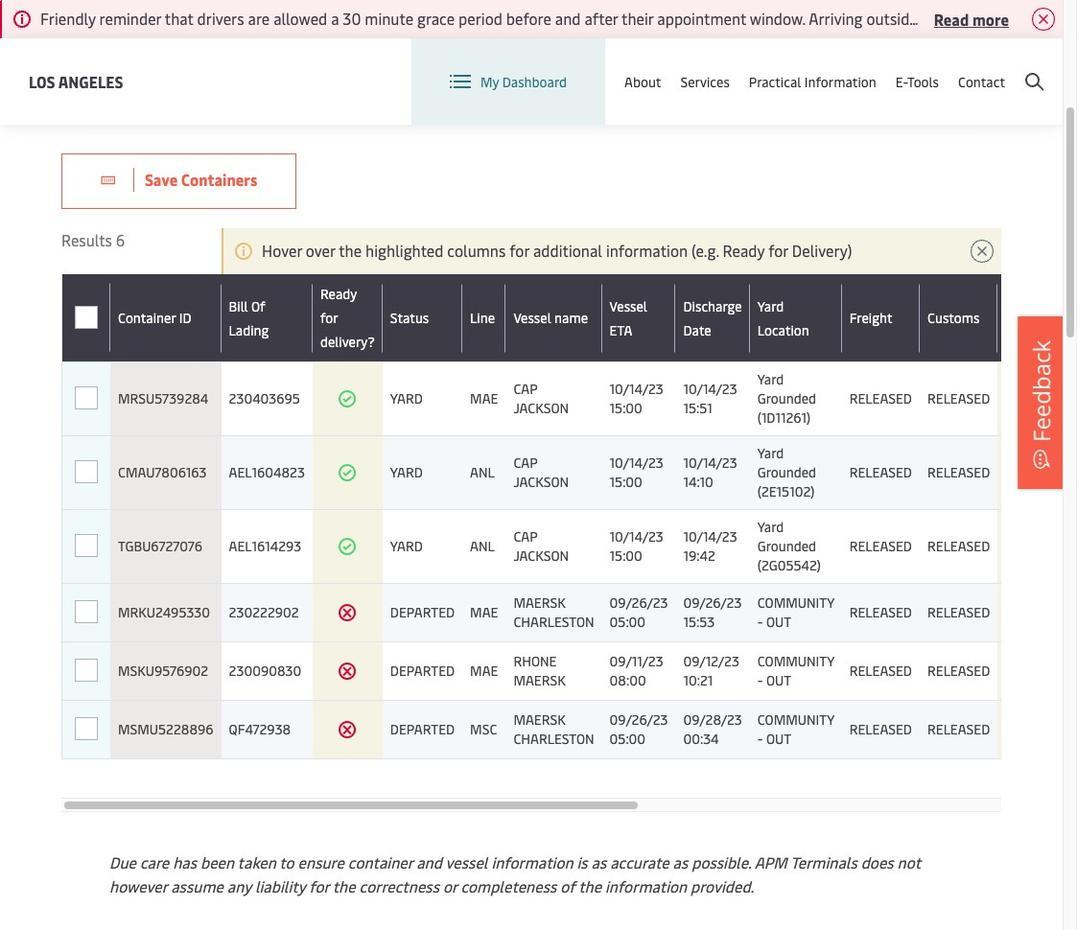 Task type: describe. For each thing, give the bounding box(es) containing it.
assume
[[171, 876, 224, 897]]

e-
[[896, 72, 908, 91]]

05:00 for 09/26/23 15:53
[[610, 613, 646, 631]]

global menu button
[[857, 38, 1006, 95]]

ready for delivery?
[[320, 285, 375, 351]]

bill of lading
[[229, 297, 269, 339]]

15:53
[[684, 613, 715, 631]]

lading inside select a bill of lading to view containers
[[192, 36, 238, 57]]

correctness
[[359, 876, 440, 897]]

id
[[179, 309, 192, 327]]

save containers
[[145, 169, 258, 190]]

possible.
[[692, 852, 752, 873]]

15:00 for 10/14/23 15:51
[[610, 399, 643, 417]]

does
[[861, 852, 894, 873]]

community - out for 09/28/23
[[758, 711, 835, 749]]

los
[[29, 71, 55, 92]]

over
[[306, 240, 336, 261]]

10/14/23 15:00 for 15:51
[[610, 380, 664, 417]]

name
[[555, 309, 588, 327]]

hover over the highlighted columns for additional information (e.g. ready for delivery)
[[262, 240, 853, 261]]

containers
[[90, 60, 163, 81]]

10/14/23 19:42
[[684, 528, 738, 565]]

10/14/23 down eta
[[610, 380, 664, 398]]

practical information button
[[749, 38, 877, 125]]

10:21
[[684, 672, 713, 690]]

10/14/23 15:00 for 19:42
[[610, 528, 664, 565]]

out for 09/28/23 00:34
[[767, 730, 792, 749]]

cap for 10/14/23 19:42
[[514, 528, 538, 546]]

my
[[481, 72, 499, 91]]

has
[[173, 852, 197, 873]]

10/14/23 left 10/14/23 19:42
[[610, 528, 664, 546]]

provided.
[[691, 876, 755, 897]]

09/26/23 05:00 for 15:53
[[610, 594, 668, 631]]

(2g05542)
[[758, 557, 821, 575]]

yard for yard grounded (2g05542)
[[758, 518, 784, 536]]

view
[[259, 36, 290, 57]]

of inside due care has been taken to ensure container and vessel information is as accurate as possible. apm terminals does not however assume any liability for the correctness or completeness of the information provided.
[[561, 876, 575, 897]]

00:34
[[684, 730, 719, 749]]

feedback
[[1026, 341, 1058, 442]]

05:00 for 09/28/23 00:34
[[610, 730, 646, 749]]

e-tools
[[896, 72, 940, 91]]

vessel eta
[[610, 297, 648, 339]]

due care has been taken to ensure container and vessel information is as accurate as possible. apm terminals does not however assume any liability for the correctness or completeness of the information provided.
[[109, 852, 921, 897]]

feedback button
[[1018, 317, 1066, 489]]

status
[[390, 309, 429, 327]]

out for 09/12/23 10:21
[[767, 672, 792, 690]]

09/26/23 15:53
[[684, 594, 742, 631]]

results 6
[[61, 229, 125, 250]]

out for 09/26/23 15:53
[[767, 613, 792, 631]]

not
[[898, 852, 921, 873]]

apm
[[755, 852, 788, 873]]

10/14/23 up 19:42
[[684, 528, 738, 546]]

vessel
[[446, 852, 488, 873]]

services
[[681, 72, 730, 91]]

of
[[251, 297, 265, 315]]

mae for cap
[[470, 390, 498, 408]]

save
[[145, 169, 178, 190]]

ael1604823
[[229, 464, 305, 482]]

not ready image for 230090830
[[338, 662, 357, 681]]

mrku2495330
[[118, 604, 210, 622]]

230403695
[[229, 390, 300, 408]]

grounded for (1d11261)
[[758, 390, 817, 408]]

services button
[[681, 38, 730, 125]]

(1d11261)
[[758, 409, 811, 427]]

been
[[201, 852, 234, 873]]

tgbu6727076
[[118, 537, 202, 556]]

09/26/23 up 15:53
[[684, 594, 742, 612]]

community for 09/28/23 00:34
[[758, 711, 835, 729]]

08:00
[[610, 672, 646, 690]]

2 as from the left
[[673, 852, 688, 873]]

terminals
[[791, 852, 858, 873]]

maersk charleston for mae
[[514, 594, 595, 631]]

15:51
[[684, 399, 713, 417]]

09/26/23 05:00 for 00:34
[[610, 711, 668, 749]]

rhone
[[514, 653, 557, 671]]

cap jackson for 15:51
[[514, 380, 569, 417]]

completeness
[[461, 876, 557, 897]]

09/11/23
[[610, 653, 664, 671]]

not ready image for 230222902
[[338, 604, 357, 623]]

my dashboard button
[[450, 38, 567, 125]]

e-tools button
[[896, 38, 940, 125]]

and
[[417, 852, 442, 873]]

maersk for mae
[[514, 594, 566, 612]]

0 vertical spatial information
[[606, 240, 688, 261]]

additional
[[533, 240, 603, 261]]

date
[[684, 321, 712, 339]]

container id
[[118, 309, 192, 327]]

container
[[348, 852, 413, 873]]

liability
[[255, 876, 306, 897]]

yard for ael1614293
[[390, 537, 423, 556]]

19:42
[[684, 547, 716, 565]]

230222902
[[229, 604, 299, 622]]

angeles
[[58, 71, 123, 92]]

global menu
[[899, 56, 987, 77]]

reset button
[[546, 44, 628, 73]]

10/14/23 up 14:10
[[684, 454, 738, 472]]

14:10
[[684, 473, 714, 491]]

maersk charleston for msc
[[514, 711, 595, 749]]

container
[[118, 309, 176, 327]]

1 vertical spatial information
[[492, 852, 573, 873]]

holds
[[1006, 309, 1041, 327]]

vessel name
[[514, 309, 588, 327]]

10/14/23 left the '10/14/23 14:10'
[[610, 454, 664, 472]]

mrsu5739284
[[118, 390, 209, 408]]

cap jackson for 19:42
[[514, 528, 569, 565]]

hover
[[262, 240, 302, 261]]

ensure
[[298, 852, 344, 873]]

contact button
[[959, 38, 1006, 125]]

yard grounded (2g05542)
[[758, 518, 821, 575]]

cmau7806163
[[118, 464, 207, 482]]

anl for ael1604823
[[470, 464, 495, 482]]

for right columns
[[510, 240, 530, 261]]

10/14/23 14:10
[[684, 454, 738, 491]]



Task type: vqa. For each thing, say whether or not it's contained in the screenshot.
'been'
yes



Task type: locate. For each thing, give the bounding box(es) containing it.
2 out from the top
[[767, 672, 792, 690]]

yard down (2e15102)
[[758, 518, 784, 536]]

(e.g.
[[692, 240, 719, 261]]

0 vertical spatial grounded
[[758, 390, 817, 408]]

grounded up (1d11261)
[[758, 390, 817, 408]]

read
[[934, 8, 970, 29]]

maersk
[[514, 594, 566, 612], [514, 672, 566, 690], [514, 711, 566, 729]]

of right completeness
[[561, 876, 575, 897]]

vessel up eta
[[610, 297, 648, 315]]

practical
[[749, 72, 802, 91]]

information up completeness
[[492, 852, 573, 873]]

released
[[850, 390, 913, 408], [928, 390, 991, 408], [850, 464, 913, 482], [928, 464, 991, 482], [850, 537, 913, 556], [928, 537, 991, 556], [850, 604, 913, 622], [928, 604, 991, 622], [850, 662, 913, 680], [928, 662, 991, 680], [850, 721, 913, 739], [928, 721, 991, 739]]

my dashboard
[[481, 72, 567, 91]]

1 vertical spatial 15:00
[[610, 473, 643, 491]]

4 yard from the top
[[758, 518, 784, 536]]

0 vertical spatial ready
[[723, 240, 765, 261]]

0 vertical spatial bill
[[148, 36, 170, 57]]

yard inside yard grounded (1d11261)
[[758, 370, 784, 389]]

1 vertical spatial departed
[[390, 662, 455, 680]]

the right over
[[339, 240, 362, 261]]

a
[[136, 36, 144, 57]]

jackson for 10/14/23 15:51
[[514, 399, 569, 417]]

vessel
[[610, 297, 648, 315], [514, 309, 552, 327]]

charleston for mae
[[514, 613, 595, 631]]

information
[[805, 72, 877, 91]]

0 horizontal spatial bill
[[148, 36, 170, 57]]

09/26/23 05:00 down 08:00
[[610, 711, 668, 749]]

1 vertical spatial 05:00
[[610, 730, 646, 749]]

1 vertical spatial of
[[561, 876, 575, 897]]

09/11/23 08:00
[[610, 653, 664, 690]]

2 departed from the top
[[390, 662, 455, 680]]

09/12/23
[[684, 653, 740, 671]]

1 05:00 from the top
[[610, 613, 646, 631]]

0 vertical spatial -
[[758, 613, 763, 631]]

09/26/23 up 09/11/23
[[610, 594, 668, 612]]

1 yard from the top
[[390, 390, 423, 408]]

1 yard from the top
[[758, 297, 784, 315]]

bill inside bill of lading
[[229, 297, 248, 315]]

1 vertical spatial 10/14/23 15:00
[[610, 454, 664, 491]]

0 vertical spatial of
[[174, 36, 188, 57]]

1 vertical spatial to
[[280, 852, 294, 873]]

15:00
[[610, 399, 643, 417], [610, 473, 643, 491], [610, 547, 643, 565]]

ael1614293
[[229, 537, 302, 556]]

3 out from the top
[[767, 730, 792, 749]]

yard up location
[[758, 297, 784, 315]]

1 horizontal spatial ready
[[723, 240, 765, 261]]

out right the 09/12/23 10:21
[[767, 672, 792, 690]]

0 horizontal spatial ready
[[320, 285, 357, 303]]

community - out right 09/28/23 00:34
[[758, 711, 835, 749]]

1 vertical spatial community - out
[[758, 653, 835, 690]]

yard for yard grounded (2e15102)
[[758, 444, 784, 463]]

read more
[[934, 8, 1010, 29]]

2 vertical spatial community
[[758, 711, 835, 729]]

grounded inside the yard grounded (2g05542)
[[758, 537, 817, 556]]

2 ready image from the top
[[338, 537, 357, 557]]

yard up (1d11261)
[[758, 370, 784, 389]]

information left (e.g.
[[606, 240, 688, 261]]

0 horizontal spatial vessel
[[514, 309, 552, 327]]

yard inside yard grounded (2e15102)
[[758, 444, 784, 463]]

about
[[625, 72, 662, 91]]

yard location
[[758, 297, 810, 339]]

1 vertical spatial mae
[[470, 604, 498, 622]]

to inside select a bill of lading to view containers
[[241, 36, 256, 57]]

10/14/23 15:00
[[610, 380, 664, 417], [610, 454, 664, 491], [610, 528, 664, 565]]

(2e15102)
[[758, 483, 815, 501]]

09/26/23 down 08:00
[[610, 711, 668, 729]]

1 as from the left
[[592, 852, 607, 873]]

09/26/23 for 09/28/23 00:34
[[610, 711, 668, 729]]

1 vertical spatial cap
[[514, 454, 538, 472]]

containers
[[181, 169, 258, 190]]

2 vertical spatial maersk
[[514, 711, 566, 729]]

1 horizontal spatial bill
[[229, 297, 248, 315]]

0 vertical spatial community - out
[[758, 594, 835, 631]]

charleston up rhone
[[514, 613, 595, 631]]

0 vertical spatial mae
[[470, 390, 498, 408]]

09/26/23 05:00 up 09/11/23
[[610, 594, 668, 631]]

2 - from the top
[[758, 672, 763, 690]]

1 jackson from the top
[[514, 399, 569, 417]]

jackson for 10/14/23 14:10
[[514, 473, 569, 491]]

2 vertical spatial grounded
[[758, 537, 817, 556]]

3 cap jackson from the top
[[514, 528, 569, 565]]

select a bill of lading to view containers
[[90, 36, 290, 81]]

departed for 230222902
[[390, 604, 455, 622]]

lading down the of
[[229, 321, 269, 339]]

the down ensure
[[333, 876, 356, 897]]

as
[[592, 852, 607, 873], [673, 852, 688, 873]]

practical information
[[749, 72, 877, 91]]

bill right 'a'
[[148, 36, 170, 57]]

jackson
[[514, 399, 569, 417], [514, 473, 569, 491], [514, 547, 569, 565]]

ready right (e.g.
[[723, 240, 765, 261]]

departed for qf472938
[[390, 721, 455, 739]]

2 maersk charleston from the top
[[514, 711, 595, 749]]

2 vertical spatial mae
[[470, 662, 498, 680]]

highlighted
[[366, 240, 444, 261]]

yard for yard grounded (1d11261)
[[758, 370, 784, 389]]

10/14/23 15:00 left 19:42
[[610, 528, 664, 565]]

2 vertical spatial 10/14/23 15:00
[[610, 528, 664, 565]]

bill left the of
[[229, 297, 248, 315]]

0 vertical spatial anl
[[470, 464, 495, 482]]

maersk charleston down rhone maersk on the bottom of page
[[514, 711, 595, 749]]

maersk down rhone
[[514, 672, 566, 690]]

not ready image right qf472938
[[338, 721, 357, 740]]

the
[[339, 240, 362, 261], [333, 876, 356, 897], [579, 876, 602, 897]]

grounded up (2e15102)
[[758, 464, 817, 482]]

ready image for ael1614293
[[338, 537, 357, 557]]

menu
[[947, 56, 987, 77]]

bill inside select a bill of lading to view containers
[[148, 36, 170, 57]]

community - out down (2g05542) on the right bottom of page
[[758, 594, 835, 631]]

not ready image right 230090830 on the bottom left of page
[[338, 662, 357, 681]]

yard inside yard location
[[758, 297, 784, 315]]

charleston
[[514, 613, 595, 631], [514, 730, 595, 749]]

1 vertical spatial not ready image
[[338, 662, 357, 681]]

for left delivery)
[[769, 240, 789, 261]]

yard for 230403695
[[390, 390, 423, 408]]

2 vertical spatial cap
[[514, 528, 538, 546]]

1 community from the top
[[758, 594, 835, 612]]

ready image down ready image in the top of the page
[[338, 464, 357, 483]]

2 vertical spatial departed
[[390, 721, 455, 739]]

of inside select a bill of lading to view containers
[[174, 36, 188, 57]]

1 cap jackson from the top
[[514, 380, 569, 417]]

1 mae from the top
[[470, 390, 498, 408]]

accurate
[[610, 852, 670, 873]]

yard grounded (1d11261)
[[758, 370, 817, 427]]

1 horizontal spatial of
[[561, 876, 575, 897]]

2 vertical spatial community - out
[[758, 711, 835, 749]]

1 vertical spatial bill
[[229, 297, 248, 315]]

1 vertical spatial 09/26/23 05:00
[[610, 711, 668, 749]]

15:00 for 10/14/23 19:42
[[610, 547, 643, 565]]

yard
[[758, 297, 784, 315], [758, 370, 784, 389], [758, 444, 784, 463], [758, 518, 784, 536]]

line
[[470, 309, 495, 327]]

1 community - out from the top
[[758, 594, 835, 631]]

eta
[[610, 321, 633, 339]]

0 horizontal spatial to
[[241, 36, 256, 57]]

ready down over
[[320, 285, 357, 303]]

bill
[[148, 36, 170, 57], [229, 297, 248, 315]]

charleston down rhone maersk on the bottom of page
[[514, 730, 595, 749]]

2 community from the top
[[758, 653, 835, 671]]

1 vertical spatial maersk
[[514, 672, 566, 690]]

0 vertical spatial charleston
[[514, 613, 595, 631]]

1 ready image from the top
[[338, 464, 357, 483]]

community - out right the 09/12/23 10:21
[[758, 653, 835, 690]]

maersk for msc
[[514, 711, 566, 729]]

2 maersk from the top
[[514, 672, 566, 690]]

0 vertical spatial 09/26/23 05:00
[[610, 594, 668, 631]]

for
[[510, 240, 530, 261], [769, 240, 789, 261], [320, 309, 338, 327], [309, 876, 329, 897]]

cap for 10/14/23 15:51
[[514, 380, 538, 398]]

1 horizontal spatial vessel
[[610, 297, 648, 315]]

1 grounded from the top
[[758, 390, 817, 408]]

not ready image right 230222902
[[338, 604, 357, 623]]

None checkbox
[[75, 306, 98, 329], [74, 307, 97, 330], [75, 387, 98, 410], [75, 388, 98, 411], [75, 536, 98, 559], [75, 602, 98, 625], [75, 719, 98, 742], [75, 306, 98, 329], [74, 307, 97, 330], [75, 387, 98, 410], [75, 388, 98, 411], [75, 536, 98, 559], [75, 602, 98, 625], [75, 719, 98, 742]]

community
[[758, 594, 835, 612], [758, 653, 835, 671], [758, 711, 835, 729]]

not ready image for qf472938
[[338, 721, 357, 740]]

0 vertical spatial cap
[[514, 380, 538, 398]]

qf472938
[[229, 721, 291, 739]]

3 yard from the top
[[390, 537, 423, 556]]

1 maersk from the top
[[514, 594, 566, 612]]

1 vertical spatial charleston
[[514, 730, 595, 749]]

more
[[973, 8, 1010, 29]]

out right 09/28/23 00:34
[[767, 730, 792, 749]]

09/26/23 05:00
[[610, 594, 668, 631], [610, 711, 668, 749]]

10/14/23 up "15:51"
[[684, 380, 738, 398]]

1 vertical spatial -
[[758, 672, 763, 690]]

0 vertical spatial not ready image
[[338, 604, 357, 623]]

maersk down rhone maersk on the bottom of page
[[514, 711, 566, 729]]

the down is at the bottom right of page
[[579, 876, 602, 897]]

vessel left name
[[514, 309, 552, 327]]

anl for ael1614293
[[470, 537, 495, 556]]

2 10/14/23 15:00 from the top
[[610, 454, 664, 491]]

09/26/23 for 09/26/23 15:53
[[610, 594, 668, 612]]

to inside due care has been taken to ensure container and vessel information is as accurate as possible. apm terminals does not however assume any liability for the correctness or completeness of the information provided.
[[280, 852, 294, 873]]

3 community from the top
[[758, 711, 835, 729]]

2 vertical spatial jackson
[[514, 547, 569, 565]]

taken
[[238, 852, 276, 873]]

0 vertical spatial 10/14/23 15:00
[[610, 380, 664, 417]]

10/14/23 15:00 left 14:10
[[610, 454, 664, 491]]

6
[[116, 229, 125, 250]]

10/14/23 15:00 left "15:51"
[[610, 380, 664, 417]]

ready image right ael1614293
[[338, 537, 357, 557]]

to up liability
[[280, 852, 294, 873]]

2 yard from the top
[[390, 464, 423, 482]]

15:00 left 19:42
[[610, 547, 643, 565]]

-
[[758, 613, 763, 631], [758, 672, 763, 690], [758, 730, 763, 749]]

of
[[174, 36, 188, 57], [561, 876, 575, 897]]

yard inside the yard grounded (2g05542)
[[758, 518, 784, 536]]

jackson for 10/14/23 19:42
[[514, 547, 569, 565]]

2 charleston from the top
[[514, 730, 595, 749]]

of right 'a'
[[174, 36, 188, 57]]

3 10/14/23 15:00 from the top
[[610, 528, 664, 565]]

0 vertical spatial 15:00
[[610, 399, 643, 417]]

2 grounded from the top
[[758, 464, 817, 482]]

for inside ready for delivery?
[[320, 309, 338, 327]]

cap jackson for 14:10
[[514, 454, 569, 491]]

15:00 left "15:51"
[[610, 399, 643, 417]]

0 vertical spatial ready image
[[338, 464, 357, 483]]

not ready image
[[338, 604, 357, 623], [338, 662, 357, 681], [338, 721, 357, 740]]

community - out for 09/26/23
[[758, 594, 835, 631]]

1 vertical spatial maersk charleston
[[514, 711, 595, 749]]

2 cap from the top
[[514, 454, 538, 472]]

cap jackson
[[514, 380, 569, 417], [514, 454, 569, 491], [514, 528, 569, 565]]

1 vertical spatial anl
[[470, 537, 495, 556]]

read more button
[[934, 7, 1010, 31]]

1 horizontal spatial to
[[280, 852, 294, 873]]

15:00 for 10/14/23 14:10
[[610, 473, 643, 491]]

3 15:00 from the top
[[610, 547, 643, 565]]

0 vertical spatial cap jackson
[[514, 380, 569, 417]]

2 anl from the top
[[470, 537, 495, 556]]

community down (2g05542) on the right bottom of page
[[758, 594, 835, 612]]

10/14/23 15:51
[[684, 380, 738, 417]]

delivery)
[[793, 240, 853, 261]]

2 jackson from the top
[[514, 473, 569, 491]]

0 vertical spatial to
[[241, 36, 256, 57]]

as right is at the bottom right of page
[[592, 852, 607, 873]]

2 vertical spatial -
[[758, 730, 763, 749]]

for inside due care has been taken to ensure container and vessel information is as accurate as possible. apm terminals does not however assume any liability for the correctness or completeness of the information provided.
[[309, 876, 329, 897]]

3 maersk from the top
[[514, 711, 566, 729]]

1 vertical spatial community
[[758, 653, 835, 671]]

yard down (1d11261)
[[758, 444, 784, 463]]

05:00 down 08:00
[[610, 730, 646, 749]]

0 vertical spatial yard
[[390, 390, 423, 408]]

rhone maersk
[[514, 653, 566, 690]]

0 vertical spatial departed
[[390, 604, 455, 622]]

charleston for msc
[[514, 730, 595, 749]]

maersk up rhone
[[514, 594, 566, 612]]

1 vertical spatial ready
[[320, 285, 357, 303]]

2 vertical spatial not ready image
[[338, 721, 357, 740]]

0 vertical spatial 05:00
[[610, 613, 646, 631]]

1 vertical spatial yard
[[390, 464, 423, 482]]

2 15:00 from the top
[[610, 473, 643, 491]]

maersk charleston up rhone
[[514, 594, 595, 631]]

grounded up (2g05542) on the right bottom of page
[[758, 537, 817, 556]]

as right accurate
[[673, 852, 688, 873]]

grounded
[[758, 390, 817, 408], [758, 464, 817, 482], [758, 537, 817, 556]]

1 departed from the top
[[390, 604, 455, 622]]

1 vertical spatial grounded
[[758, 464, 817, 482]]

community for 09/26/23 15:53
[[758, 594, 835, 612]]

due
[[109, 852, 136, 873]]

yard for ael1604823
[[390, 464, 423, 482]]

2 vertical spatial information
[[606, 876, 687, 897]]

1 10/14/23 15:00 from the top
[[610, 380, 664, 417]]

however
[[109, 876, 167, 897]]

1 vertical spatial out
[[767, 672, 792, 690]]

2 mae from the top
[[470, 604, 498, 622]]

for down ensure
[[309, 876, 329, 897]]

3 grounded from the top
[[758, 537, 817, 556]]

ready inside ready for delivery?
[[320, 285, 357, 303]]

departed
[[390, 604, 455, 622], [390, 662, 455, 680], [390, 721, 455, 739]]

1 charleston from the top
[[514, 613, 595, 631]]

1 out from the top
[[767, 613, 792, 631]]

msku9576902
[[118, 662, 208, 680]]

- for 09/28/23 00:34
[[758, 730, 763, 749]]

2 yard from the top
[[758, 370, 784, 389]]

lading left view
[[192, 36, 238, 57]]

0 vertical spatial maersk charleston
[[514, 594, 595, 631]]

to for lading
[[241, 36, 256, 57]]

mae for maersk
[[470, 604, 498, 622]]

customs
[[928, 309, 980, 327]]

1 horizontal spatial as
[[673, 852, 688, 873]]

10/14/23 15:00 for 14:10
[[610, 454, 664, 491]]

2 vertical spatial out
[[767, 730, 792, 749]]

out
[[767, 613, 792, 631], [767, 672, 792, 690], [767, 730, 792, 749]]

2 not ready image from the top
[[338, 662, 357, 681]]

cap for 10/14/23 14:10
[[514, 454, 538, 472]]

mae
[[470, 390, 498, 408], [470, 604, 498, 622], [470, 662, 498, 680]]

3 community - out from the top
[[758, 711, 835, 749]]

2 cap jackson from the top
[[514, 454, 569, 491]]

1 vertical spatial ready image
[[338, 537, 357, 557]]

information down accurate
[[606, 876, 687, 897]]

3 yard from the top
[[758, 444, 784, 463]]

2 09/26/23 05:00 from the top
[[610, 711, 668, 749]]

yard grounded (2e15102)
[[758, 444, 817, 501]]

0 vertical spatial community
[[758, 594, 835, 612]]

any
[[227, 876, 251, 897]]

vessel for name
[[514, 309, 552, 327]]

for up 'delivery?'
[[320, 309, 338, 327]]

lading
[[192, 36, 238, 57], [229, 321, 269, 339]]

3 cap from the top
[[514, 528, 538, 546]]

1 vertical spatial lading
[[229, 321, 269, 339]]

grounded for (2e15102)
[[758, 464, 817, 482]]

- right 09/26/23 15:53
[[758, 613, 763, 631]]

community right 09/28/23
[[758, 711, 835, 729]]

3 mae from the top
[[470, 662, 498, 680]]

- right 09/28/23 00:34
[[758, 730, 763, 749]]

0 vertical spatial maersk
[[514, 594, 566, 612]]

3 not ready image from the top
[[338, 721, 357, 740]]

community - out for 09/12/23
[[758, 653, 835, 690]]

- for 09/26/23 15:53
[[758, 613, 763, 631]]

0 horizontal spatial of
[[174, 36, 188, 57]]

grounded for (2g05542)
[[758, 537, 817, 556]]

0 vertical spatial out
[[767, 613, 792, 631]]

230090830
[[229, 662, 302, 680]]

1 vertical spatial jackson
[[514, 473, 569, 491]]

ready image for ael1604823
[[338, 464, 357, 483]]

15:00 left 14:10
[[610, 473, 643, 491]]

09/28/23
[[684, 711, 743, 729]]

1 not ready image from the top
[[338, 604, 357, 623]]

select
[[90, 36, 133, 57]]

1 15:00 from the top
[[610, 399, 643, 417]]

05:00 up 09/11/23
[[610, 613, 646, 631]]

vessel for eta
[[610, 297, 648, 315]]

None checkbox
[[75, 461, 98, 484], [75, 462, 98, 485], [75, 535, 98, 558], [75, 601, 98, 624], [75, 659, 98, 682], [75, 660, 98, 683], [75, 718, 98, 741], [75, 461, 98, 484], [75, 462, 98, 485], [75, 535, 98, 558], [75, 601, 98, 624], [75, 659, 98, 682], [75, 660, 98, 683], [75, 718, 98, 741]]

community right "09/12/23"
[[758, 653, 835, 671]]

1 maersk charleston from the top
[[514, 594, 595, 631]]

2 vertical spatial yard
[[390, 537, 423, 556]]

3 - from the top
[[758, 730, 763, 749]]

yard for yard location
[[758, 297, 784, 315]]

maersk charleston
[[514, 594, 595, 631], [514, 711, 595, 749]]

out down (2g05542) on the right bottom of page
[[767, 613, 792, 631]]

- for 09/12/23 10:21
[[758, 672, 763, 690]]

2 community - out from the top
[[758, 653, 835, 690]]

msmu5228896
[[118, 721, 214, 739]]

0 vertical spatial lading
[[192, 36, 238, 57]]

09/26/23
[[610, 594, 668, 612], [684, 594, 742, 612], [610, 711, 668, 729]]

ready image
[[338, 464, 357, 483], [338, 537, 357, 557]]

to for taken
[[280, 852, 294, 873]]

departed for 230090830
[[390, 662, 455, 680]]

3 jackson from the top
[[514, 547, 569, 565]]

0 vertical spatial jackson
[[514, 399, 569, 417]]

2 05:00 from the top
[[610, 730, 646, 749]]

discharge
[[684, 297, 742, 315]]

ready image
[[338, 390, 357, 409]]

community for 09/12/23 10:21
[[758, 653, 835, 671]]

2 vertical spatial 15:00
[[610, 547, 643, 565]]

09/12/23 10:21
[[684, 653, 740, 690]]

1 vertical spatial cap jackson
[[514, 454, 569, 491]]

1 09/26/23 05:00 from the top
[[610, 594, 668, 631]]

3 departed from the top
[[390, 721, 455, 739]]

close alert image
[[1033, 8, 1056, 31]]

dashboard
[[503, 72, 567, 91]]

0 horizontal spatial as
[[592, 852, 607, 873]]

1 - from the top
[[758, 613, 763, 631]]

- right the 09/12/23 10:21
[[758, 672, 763, 690]]

to left view
[[241, 36, 256, 57]]

1 anl from the top
[[470, 464, 495, 482]]

1 cap from the top
[[514, 380, 538, 398]]

mae for rhone
[[470, 662, 498, 680]]

05:00
[[610, 613, 646, 631], [610, 730, 646, 749]]

2 vertical spatial cap jackson
[[514, 528, 569, 565]]



